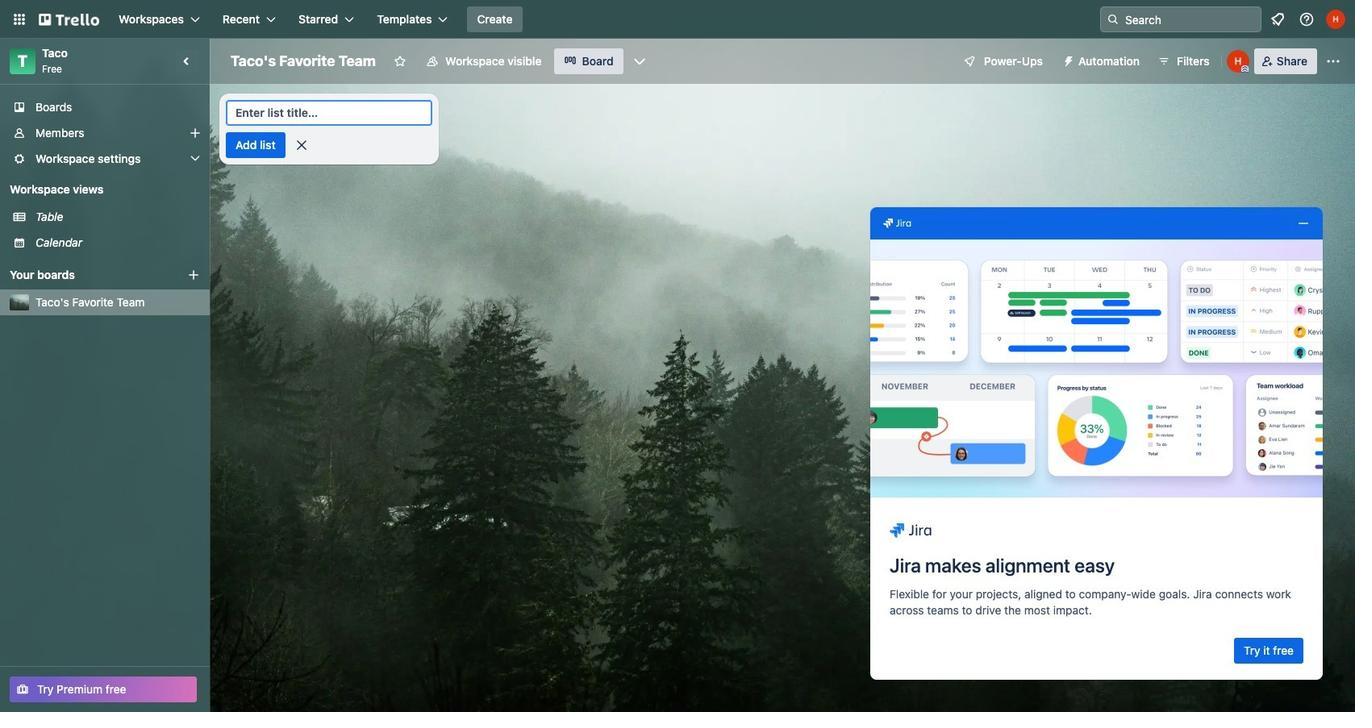 Task type: describe. For each thing, give the bounding box(es) containing it.
star or unstar board image
[[394, 55, 407, 68]]

charts and views in jira image
[[871, 240, 1323, 498]]

Board name text field
[[223, 48, 384, 74]]

customize views image
[[631, 53, 648, 69]]

minimize image
[[1298, 217, 1310, 230]]

primary element
[[0, 0, 1356, 39]]

jira image
[[884, 217, 911, 230]]

sm image
[[1056, 48, 1079, 71]]

cancel list editing image
[[293, 137, 310, 153]]

add board image
[[187, 269, 200, 282]]

1 vertical spatial howard (howard38800628) image
[[1227, 50, 1250, 73]]

your boards with 1 items element
[[10, 265, 163, 285]]

howard (howard38800628) image inside primary element
[[1327, 10, 1346, 29]]



Task type: vqa. For each thing, say whether or not it's contained in the screenshot.
can in the Blocker The Team Is Stuck On X, How Can We Move Forward?
no



Task type: locate. For each thing, give the bounding box(es) containing it.
howard (howard38800628) image
[[1327, 10, 1346, 29], [1227, 50, 1250, 73]]

0 horizontal spatial howard (howard38800628) image
[[1227, 50, 1250, 73]]

0 vertical spatial howard (howard38800628) image
[[1327, 10, 1346, 29]]

show menu image
[[1326, 53, 1342, 69]]

jira image
[[884, 217, 911, 230], [890, 521, 932, 541], [890, 521, 932, 541]]

open information menu image
[[1299, 11, 1315, 27]]

1 horizontal spatial howard (howard38800628) image
[[1327, 10, 1346, 29]]

search image
[[1107, 13, 1120, 26]]

0 notifications image
[[1269, 10, 1288, 29]]

howard (howard38800628) image down "search" field
[[1227, 50, 1250, 73]]

back to home image
[[39, 6, 99, 32]]

howard (howard38800628) image right open information menu icon
[[1327, 10, 1346, 29]]

workspace navigation collapse icon image
[[176, 50, 199, 73]]

Enter list title… text field
[[226, 100, 433, 126]]

this member is an admin of this board. image
[[1242, 65, 1249, 73]]

Search field
[[1120, 8, 1261, 31]]



